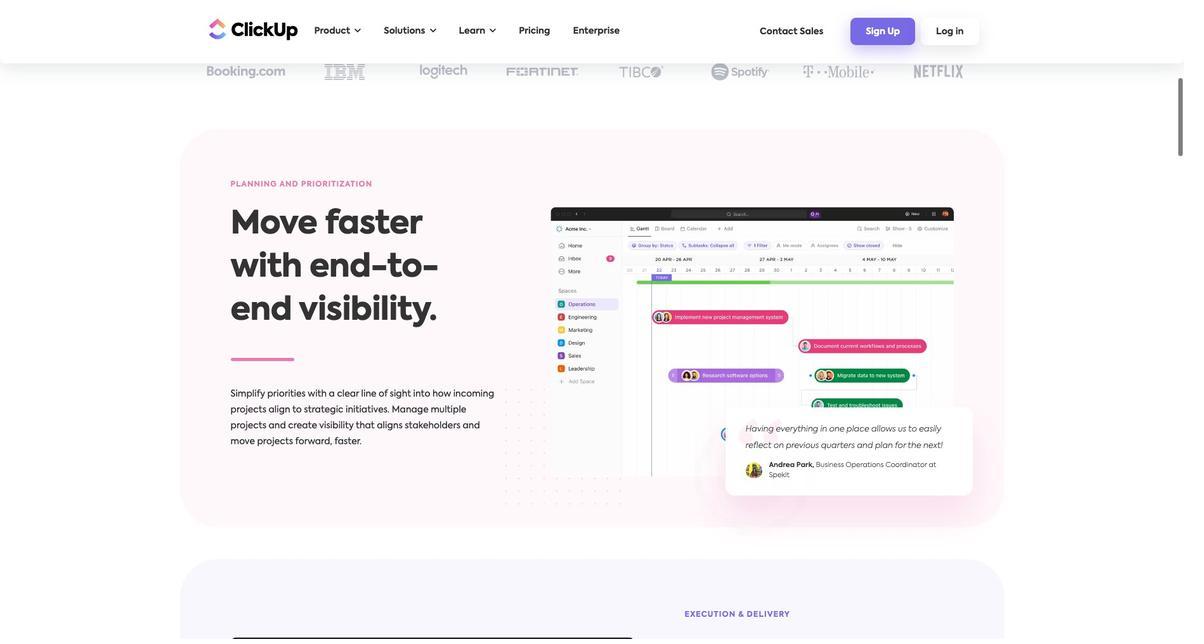 Task type: vqa. For each thing, say whether or not it's contained in the screenshot.
Manage
yes



Task type: describe. For each thing, give the bounding box(es) containing it.
solutions
[[384, 27, 426, 36]]

sales
[[800, 27, 824, 36]]

spotify logo image
[[711, 63, 771, 81]]

t-mobile logo image
[[802, 62, 878, 81]]

learn button
[[453, 18, 503, 44]]

contact
[[760, 27, 798, 36]]

contact sales button
[[754, 21, 830, 42]]

aligns
[[377, 422, 403, 430]]

initiatives.
[[346, 406, 390, 415]]

with for a
[[308, 390, 327, 399]]

line
[[361, 390, 377, 399]]

into
[[414, 390, 431, 399]]

and
[[280, 181, 299, 189]]

2
[[518, 26, 523, 33]]

sign
[[867, 27, 886, 36]]

to inside "simplify priorities with a clear line of sight into how incoming projects align to strategic initiatives. manage multiple projects and create visibility that aligns stakeholders and move projects forward, faster."
[[293, 406, 302, 415]]

strategic
[[304, 406, 344, 415]]

to-
[[387, 252, 439, 284]]

delivery
[[747, 611, 791, 619]]

contact sales
[[760, 27, 824, 36]]

planning
[[231, 181, 277, 189]]

faster
[[325, 209, 422, 241]]

forward,
[[295, 437, 333, 446]]

log
[[937, 27, 954, 36]]

create
[[288, 422, 317, 430]]

booking-dot-com logo image
[[207, 65, 285, 79]]

solutions button
[[378, 18, 443, 44]]

of
[[379, 390, 388, 399]]

visibility
[[319, 422, 354, 430]]

enterprise
[[573, 27, 620, 36]]

planning and prioritization
[[231, 181, 373, 189]]

simplify
[[231, 390, 265, 399]]

highly
[[566, 26, 599, 33]]

2 vertical spatial projects
[[257, 437, 293, 446]]

clickup image
[[205, 17, 298, 41]]

tibco logo image
[[619, 66, 665, 78]]

product
[[314, 27, 350, 36]]

million
[[526, 26, 564, 33]]

logitech logo image
[[420, 64, 468, 79]]

pricing
[[519, 27, 551, 36]]

how
[[433, 390, 451, 399]]

align
[[269, 406, 290, 415]]

join 2 million highly productive teams
[[494, 26, 691, 33]]

up
[[888, 27, 901, 36]]

move
[[231, 209, 318, 241]]

teams
[[662, 26, 691, 33]]



Task type: locate. For each thing, give the bounding box(es) containing it.
easily
[[920, 425, 942, 433], [920, 425, 942, 433]]

coordinator
[[886, 462, 928, 469], [886, 462, 928, 469]]

previous
[[787, 442, 820, 450], [787, 442, 820, 450]]

that
[[356, 422, 375, 430]]

next!
[[924, 442, 944, 450], [924, 442, 944, 450]]

0 vertical spatial projects
[[231, 406, 267, 415]]

move faster with end-to- end visibility.
[[231, 209, 439, 327]]

with inside "simplify priorities with a clear line of sight into how incoming projects align to strategic initiatives. manage multiple projects and create visibility that aligns stakeholders and move projects forward, faster."
[[308, 390, 327, 399]]

enterprise link
[[567, 18, 627, 44]]

with
[[231, 252, 302, 284], [308, 390, 327, 399]]

execution
[[685, 611, 736, 619]]

andrea park ,
[[770, 462, 817, 469], [770, 462, 817, 469]]

business operations coordinator at spekit
[[770, 462, 937, 479], [770, 462, 937, 479]]

business
[[817, 462, 845, 469], [817, 462, 845, 469]]

visibility.
[[299, 295, 437, 327]]

ibm logo image
[[325, 64, 365, 80]]

log in link
[[922, 18, 980, 45]]

place
[[847, 425, 870, 433], [847, 425, 870, 433]]

end
[[231, 295, 292, 327]]

having
[[746, 425, 774, 433], [746, 425, 774, 433]]

join
[[494, 26, 516, 33]]

sign up button
[[851, 18, 916, 45]]

sight
[[390, 390, 411, 399]]

simplify priorities with a clear line of sight into how incoming projects align to strategic initiatives. manage multiple projects and create visibility that aligns stakeholders and move projects forward, faster.
[[231, 390, 495, 446]]

projects down simplify
[[231, 406, 267, 415]]

with for end-
[[231, 252, 302, 284]]

and
[[269, 422, 286, 430], [463, 422, 480, 430], [858, 442, 874, 450], [858, 442, 874, 450]]

the
[[908, 442, 922, 450], [908, 442, 922, 450]]

productive
[[602, 26, 659, 33]]

at
[[929, 462, 937, 469], [929, 462, 937, 469]]

projects down create
[[257, 437, 293, 446]]

end-
[[310, 252, 387, 284]]

0 horizontal spatial with
[[231, 252, 302, 284]]

execution & delivery
[[685, 611, 791, 619]]

for
[[896, 442, 907, 450], [896, 442, 907, 450]]

with up the end
[[231, 252, 302, 284]]

projects
[[231, 406, 267, 415], [231, 422, 267, 430], [257, 437, 293, 446]]

on
[[774, 442, 784, 450], [774, 442, 784, 450]]

manage
[[392, 406, 429, 415]]

park
[[797, 462, 813, 469], [797, 462, 813, 469]]

quarters
[[822, 442, 856, 450], [822, 442, 856, 450]]

reflect
[[746, 442, 772, 450], [746, 442, 772, 450]]

incoming
[[454, 390, 495, 399]]

andrea
[[770, 462, 795, 469], [770, 462, 795, 469]]

a
[[329, 390, 335, 399]]

pmo gantt chart image
[[551, 207, 954, 477]]

sign up
[[867, 27, 901, 36]]

everything
[[776, 425, 819, 433], [776, 425, 819, 433]]

1 vertical spatial with
[[308, 390, 327, 399]]

,
[[813, 462, 815, 469], [813, 462, 815, 469]]

product button
[[308, 18, 368, 44]]

1 vertical spatial projects
[[231, 422, 267, 430]]

pricing link
[[513, 18, 557, 44]]

move
[[231, 437, 255, 446]]

prioritization
[[301, 181, 373, 189]]

learn
[[459, 27, 486, 36]]

one
[[830, 425, 845, 433], [830, 425, 845, 433]]

projects up 'move' on the bottom
[[231, 422, 267, 430]]

faster.
[[335, 437, 362, 446]]

1 horizontal spatial with
[[308, 390, 327, 399]]

multiple
[[431, 406, 467, 415]]

with left a
[[308, 390, 327, 399]]

allows
[[872, 425, 896, 433], [872, 425, 896, 433]]

having everything in one place allows us to easily reflect on previous quarters and plan for the next!
[[746, 425, 944, 450], [746, 425, 944, 450]]

log in
[[937, 27, 964, 36]]

clear
[[337, 390, 359, 399]]

netflix logo image
[[914, 65, 964, 79]]

stakeholders
[[405, 422, 461, 430]]

spekit
[[770, 472, 790, 479], [770, 472, 790, 479]]

plan
[[876, 442, 893, 450], [876, 442, 893, 450]]

spekit.jpeg image
[[746, 463, 763, 479], [746, 463, 763, 479]]

to
[[293, 406, 302, 415], [909, 425, 918, 433], [909, 425, 918, 433]]

&
[[739, 611, 745, 619]]

operations
[[846, 462, 884, 469], [846, 462, 884, 469]]

fortinet logo image
[[506, 67, 579, 76]]

with inside move faster with end-to- end visibility.
[[231, 252, 302, 284]]

us
[[899, 425, 907, 433], [899, 425, 907, 433]]

0 vertical spatial with
[[231, 252, 302, 284]]

priorities
[[267, 390, 306, 399]]

in
[[956, 27, 964, 36], [821, 425, 828, 433], [821, 425, 828, 433]]



